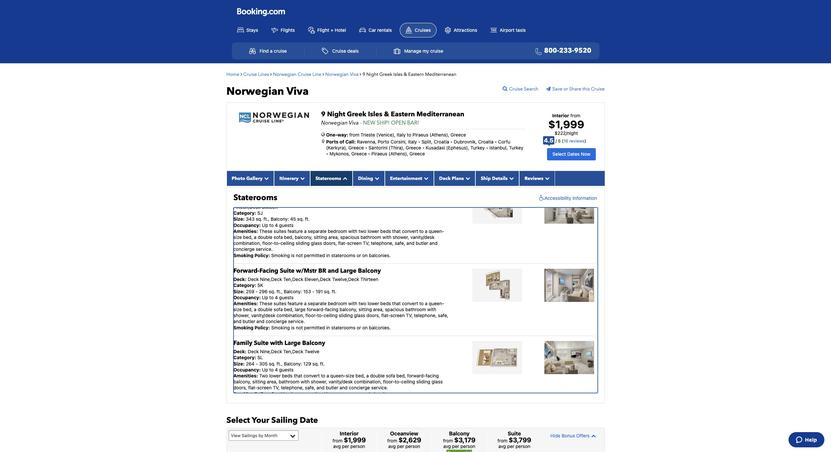 Task type: vqa. For each thing, say whether or not it's contained in the screenshot.
3rd 'in' from the top
yes



Task type: locate. For each thing, give the bounding box(es) containing it.
& down manage
[[404, 71, 407, 77]]

0 vertical spatial select
[[553, 151, 566, 157]]

combination, inside 'two lower beds that convert to a queen-size bed, a double sofa bed, forward-facing balcony, sitting area, bathroom with shower, vanity/desk combination, floor-to-ceiling sliding glass doors, flat-screen tv, telephone, safe, and butler and concierge service. smoking policy: smoking is not permitted in staterooms or on balconies.'
[[354, 379, 382, 385]]

2 vertical spatial balcony:
[[284, 361, 302, 367]]

1 vertical spatial on
[[362, 325, 368, 331]]

eastern up open
[[391, 110, 415, 119]]

0 vertical spatial balcony
[[358, 267, 381, 275]]

angle right image
[[270, 72, 272, 76], [360, 72, 361, 76]]

2 horizontal spatial glass
[[432, 379, 443, 385]]

0 horizontal spatial safe,
[[305, 385, 315, 391]]

4 per from the left
[[507, 444, 514, 450]]

• down '(kerkyra),'
[[326, 151, 328, 157]]

flat- inside these suites feature a separate bedroom with two lower beds that convert to a queen- size bed, a double sofa bed, large forward-facing balcony, sitting area, spacious bathroom with shower, vanity/desk combination, floor-to-ceiling sliding glass doors, flat-screen tv, telephone, safe, and butler and concierge service. smoking policy: smoking is not permitted in staterooms or on balconies.
[[381, 313, 390, 319]]

2 4 from the top
[[275, 295, 278, 301]]

occupancy: down 259
[[233, 295, 261, 301]]

avg for $3,799
[[498, 444, 506, 450]]

eleven,deck
[[305, 198, 331, 204], [305, 277, 331, 282]]

flat- inside 'two lower beds that convert to a queen-size bed, a double sofa bed, forward-facing balcony, sitting area, bathroom with shower, vanity/desk combination, floor-to-ceiling sliding glass doors, flat-screen tv, telephone, safe, and butler and concierge service. smoking policy: smoking is not permitted in staterooms or on balconies.'
[[248, 385, 257, 391]]

separate
[[308, 229, 327, 234], [308, 301, 327, 307]]

new
[[363, 119, 375, 127]]

greece inside corfu (kerkyra), greece
[[349, 145, 364, 151]]

safe, inside these suites feature a separate bedroom with two lower beds that convert to a queen- size bed, a double sofa bed, large forward-facing balcony, sitting area, spacious bathroom with shower, vanity/desk combination, floor-to-ceiling sliding glass doors, flat-screen tv, telephone, safe, and butler and concierge service. smoking policy: smoking is not permitted in staterooms or on balconies.
[[438, 313, 448, 319]]

permitted
[[304, 253, 325, 258], [304, 325, 325, 331], [304, 391, 325, 397]]

2 size: from the top
[[233, 289, 245, 295]]

2 deck: from the top
[[233, 349, 247, 355]]

1 horizontal spatial forward-
[[407, 373, 426, 379]]

0 vertical spatial greek
[[379, 71, 392, 77]]

& for 9 night greek isles & eastern mediterranean norwegian viva - new ship! open bar!
[[384, 110, 389, 119]]

chevron down image for itinerary
[[299, 176, 305, 181]]

to- inside these suites feature a separate bedroom with two lower beds that convert to a queen- size bed, a double sofa bed, balcony, sitting area, spacious bathroom with shower, vanity/desk combination, floor-to-ceiling sliding glass doors, flat-screen tv, telephone, safe, and butler and concierge service. smoking policy: smoking is not permitted in staterooms or on balconies.
[[274, 241, 281, 246]]

3 amenities: from the top
[[233, 373, 258, 379]]

0 vertical spatial night
[[366, 71, 378, 77]]

3 permitted from the top
[[304, 391, 325, 397]]

view sailings by month
[[231, 433, 277, 439]]

greek for 9 night greek isles & eastern mediterranean norwegian viva - new ship! open bar!
[[347, 110, 366, 119]]

2 vertical spatial size:
[[233, 361, 245, 367]]

0 horizontal spatial tv,
[[273, 385, 280, 391]]

permitted up br at the left of the page
[[304, 253, 325, 258]]

2 suites from the top
[[274, 301, 286, 307]]

2 horizontal spatial balcony
[[449, 431, 470, 437]]

deck: inside family suite with large balcony deck: deck nine,deck ten,deck twelve
[[233, 349, 247, 355]]

2 ten,deck from the top
[[283, 277, 303, 282]]

bathroom inside 'two lower beds that convert to a queen-size bed, a double sofa bed, forward-facing balcony, sitting area, bathroom with shower, vanity/desk combination, floor-to-ceiling sliding glass doors, flat-screen tv, telephone, safe, and butler and concierge service. smoking policy: smoking is not permitted in staterooms or on balconies.'
[[279, 379, 299, 385]]

2 amenities: from the top
[[233, 301, 258, 307]]

2 guests from the top
[[279, 295, 294, 301]]

is inside these suites feature a separate bedroom with two lower beds that convert to a queen- size bed, a double sofa bed, large forward-facing balcony, sitting area, spacious bathroom with shower, vanity/desk combination, floor-to-ceiling sliding glass doors, flat-screen tv, telephone, safe, and butler and concierge service. smoking policy: smoking is not permitted in staterooms or on balconies.
[[291, 325, 295, 331]]

balconies.
[[369, 253, 391, 258], [369, 325, 391, 331], [369, 391, 391, 397]]

1 vertical spatial 9
[[321, 110, 325, 119]]

way:
[[338, 132, 348, 138]]

2 policy: from the top
[[255, 325, 270, 331]]

size: inside category: sk size: 259 - 296 sq. ft., balcony: 153 - 191 sq. ft. occupancy: up to 4 guests amenities:
[[233, 289, 245, 295]]

3 policy: from the top
[[255, 391, 270, 397]]

3 not from the top
[[296, 391, 303, 397]]

deck inside family suite with large balcony deck: deck nine,deck ten,deck twelve
[[248, 349, 259, 355]]

person inside oceanview from $2,629 avg per person
[[406, 444, 420, 450]]

$222
[[555, 130, 566, 136]]

0 vertical spatial combination,
[[233, 241, 261, 246]]

tv, inside these suites feature a separate bedroom with two lower beds that convert to a queen- size bed, a double sofa bed, large forward-facing balcony, sitting area, spacious bathroom with shower, vanity/desk combination, floor-to-ceiling sliding glass doors, flat-screen tv, telephone, safe, and butler and concierge service. smoking policy: smoking is not permitted in staterooms or on balconies.
[[406, 313, 413, 319]]

1 deck: from the top
[[233, 277, 247, 282]]

chevron down image inside 'itinerary' dropdown button
[[299, 176, 305, 181]]

is up family suite with large balcony deck: deck nine,deck ten,deck twelve
[[291, 325, 295, 331]]

mediterranean for 9 night greek isles & eastern mediterranean
[[425, 71, 456, 77]]

up inside category: sk size: 259 - 296 sq. ft., balcony: 153 - 191 sq. ft. occupancy: up to 4 guests amenities:
[[262, 295, 268, 301]]

per inside oceanview from $2,629 avg per person
[[397, 444, 404, 450]]

0 vertical spatial spacious
[[340, 235, 359, 240]]

occupancy: inside category: sk size: 259 - 296 sq. ft., balcony: 153 - 191 sq. ft. occupancy: up to 4 guests amenities:
[[233, 295, 261, 301]]

1 feature from the top
[[288, 229, 303, 234]]

avg for $2,629
[[388, 444, 396, 450]]

ten,deck inside deck nine,deck ten,deck eleven,deck twelve,deck thirteen,deck fourteen,deck fifteen,deck sixteen
[[283, 198, 303, 204]]

(kerkyra),
[[326, 145, 347, 151]]

flat- inside these suites feature a separate bedroom with two lower beds that convert to a queen- size bed, a double sofa bed, balcony, sitting area, spacious bathroom with shower, vanity/desk combination, floor-to-ceiling sliding glass doors, flat-screen tv, telephone, safe, and butler and concierge service. smoking policy: smoking is not permitted in staterooms or on balconies.
[[338, 241, 347, 246]]

double inside these suites feature a separate bedroom with two lower beds that convert to a queen- size bed, a double sofa bed, balcony, sitting area, spacious bathroom with shower, vanity/desk combination, floor-to-ceiling sliding glass doors, flat-screen tv, telephone, safe, and butler and concierge service. smoking policy: smoking is not permitted in staterooms or on balconies.
[[258, 235, 272, 240]]

lower down thirteen
[[368, 301, 379, 307]]

2 eleven,deck from the top
[[305, 277, 331, 282]]

2 in from the top
[[326, 325, 330, 331]]

2 vertical spatial amenities:
[[233, 373, 258, 379]]

chevron down image up "wheelchair" "image"
[[543, 176, 550, 181]]

chevron down image inside photo gallery dropdown button
[[263, 176, 269, 181]]

ft. right 191
[[332, 289, 336, 295]]

2 person from the left
[[406, 444, 420, 450]]

1 occupancy: from the top
[[233, 223, 261, 228]]

cruise right find
[[274, 48, 287, 54]]

two
[[359, 229, 366, 234], [359, 301, 366, 307]]

permitted inside these suites feature a separate bedroom with two lower beds that convert to a queen- size bed, a double sofa bed, balcony, sitting area, spacious bathroom with shower, vanity/desk combination, floor-to-ceiling sliding glass doors, flat-screen tv, telephone, safe, and butler and concierge service. smoking policy: smoking is not permitted in staterooms or on balconies.
[[304, 253, 325, 258]]

• up istanbul,
[[495, 139, 497, 145]]

- inside category: sl size: 264 - 305 sq. ft., balcony: 129 sq. ft. occupancy: up to 4 guests amenities:
[[256, 361, 258, 367]]

smoking
[[233, 253, 253, 258], [271, 253, 290, 258], [233, 325, 253, 331], [271, 325, 290, 331], [233, 391, 253, 397], [271, 391, 290, 397]]

chevron up image for hide bonus offers
[[590, 434, 596, 439]]

1 separate from the top
[[308, 229, 327, 234]]

avg inside balcony from $3,179 avg per person
[[443, 444, 451, 450]]

3 is from the top
[[291, 391, 295, 397]]

0 vertical spatial up
[[262, 223, 268, 228]]

9 night greek isles & eastern mediterranean norwegian viva - new ship! open bar!
[[321, 110, 464, 127]]

2 balconies. from the top
[[369, 325, 391, 331]]

+
[[331, 27, 333, 33]]

chevron down image inside deck plans dropdown button
[[464, 176, 470, 181]]

in
[[326, 253, 330, 258], [326, 325, 330, 331], [326, 391, 330, 397]]

sl
[[257, 355, 263, 361]]

deck up sl
[[248, 349, 259, 355]]

mediterranean up bar!
[[417, 110, 464, 119]]

2 permitted from the top
[[304, 325, 325, 331]]

3 in from the top
[[326, 391, 330, 397]]

beds for with
[[380, 229, 391, 234]]

2 these from the top
[[259, 301, 272, 307]]

car rentals
[[369, 27, 392, 33]]

9
[[363, 71, 365, 77], [321, 110, 325, 119]]

turkey down the corfu at the top right of the page
[[509, 145, 523, 151]]

concierge inside these suites feature a separate bedroom with two lower beds that convert to a queen- size bed, a double sofa bed, large forward-facing balcony, sitting area, spacious bathroom with shower, vanity/desk combination, floor-to-ceiling sliding glass doors, flat-screen tv, telephone, safe, and butler and concierge service. smoking policy: smoking is not permitted in staterooms or on balconies.
[[266, 319, 287, 325]]

2 category: from the top
[[233, 283, 256, 288]]

16 reviews link
[[564, 138, 585, 144]]

a
[[270, 48, 273, 54], [304, 229, 307, 234], [425, 229, 428, 234], [254, 235, 256, 240], [304, 301, 307, 307], [425, 301, 428, 307], [254, 307, 256, 313], [327, 373, 329, 379], [366, 373, 369, 379]]

cabin image for deck nine,deck ten,deck eleven,deck twelve,deck thirteen deck on norwegian viva image
[[545, 269, 594, 302]]

9 right norwegian viva link
[[363, 71, 365, 77]]

0 horizontal spatial floor-
[[262, 241, 274, 246]]

porto
[[378, 139, 389, 145]]

size: inside category: sl size: 264 - 305 sq. ft., balcony: 129 sq. ft. occupancy: up to 4 guests amenities:
[[233, 361, 245, 367]]

suites
[[274, 229, 286, 234], [274, 301, 286, 307]]

from down oceanview
[[387, 438, 397, 444]]

2 not from the top
[[296, 325, 303, 331]]

cabin image for deck nine,deck ten,deck twelve deck on norwegian viva image
[[545, 341, 594, 375]]

2 vertical spatial size
[[346, 373, 354, 379]]

balcony: inside category: sj size: 343 sq. ft., balcony: 45 sq. ft. occupancy: up to 4 guests amenities:
[[271, 216, 289, 222]]

2 vertical spatial that
[[294, 373, 302, 379]]

attractions
[[454, 27, 477, 33]]

1 horizontal spatial screen
[[347, 241, 362, 246]]

greece down ravenna, porto corsini, italy • split, croatia • dubrovnik, croatia • at the top
[[406, 145, 421, 151]]

two down thirteen
[[359, 301, 366, 307]]

ship
[[481, 175, 491, 182]]

twelve,deck
[[332, 198, 359, 204], [332, 277, 359, 282]]

from for balcony from $3,179 avg per person
[[443, 438, 453, 444]]

norwegian cruise line image
[[238, 112, 310, 124]]

istanbul,
[[490, 145, 508, 151]]

1 eleven,deck from the top
[[305, 198, 331, 204]]

3 on from the top
[[362, 391, 368, 397]]

eleven,deck inside forward-facing suite w/mstr br and large balcony deck: deck nine,deck ten,deck eleven,deck twelve,deck thirteen
[[305, 277, 331, 282]]

mediterranean for 9 night greek isles & eastern mediterranean norwegian viva - new ship! open bar!
[[417, 110, 464, 119]]

globe image
[[321, 132, 325, 137]]

1 these from the top
[[259, 229, 272, 234]]

queen- inside these suites feature a separate bedroom with two lower beds that convert to a queen- size bed, a double sofa bed, balcony, sitting area, spacious bathroom with shower, vanity/desk combination, floor-to-ceiling sliding glass doors, flat-screen tv, telephone, safe, and butler and concierge service. smoking policy: smoking is not permitted in staterooms or on balconies.
[[429, 229, 444, 234]]

lower down thirteen,deck
[[368, 229, 379, 234]]

deck up sk
[[248, 277, 259, 282]]

is up sailing
[[291, 391, 295, 397]]

twelve,deck left thirteen
[[332, 277, 359, 282]]

policy: up facing
[[255, 253, 270, 258]]

1 vertical spatial staterooms
[[331, 325, 355, 331]]

two
[[259, 373, 268, 379]]

norwegian inside the 9 night greek isles & eastern mediterranean norwegian viva - new ship! open bar!
[[321, 119, 348, 127]]

up inside category: sl size: 264 - 305 sq. ft., balcony: 129 sq. ft. occupancy: up to 4 guests amenities:
[[262, 367, 268, 373]]

1 nine,deck from the top
[[260, 198, 282, 204]]

ravenna, porto corsini, italy • split, croatia • dubrovnik, croatia •
[[357, 139, 497, 145]]

avg left $3,799
[[498, 444, 506, 450]]

(venice),
[[376, 132, 396, 138]]

chevron down image inside ship details "dropdown button"
[[508, 176, 514, 181]]

facing inside 'two lower beds that convert to a queen-size bed, a double sofa bed, forward-facing balcony, sitting area, bathroom with shower, vanity/desk combination, floor-to-ceiling sliding glass doors, flat-screen tv, telephone, safe, and butler and concierge service. smoking policy: smoking is not permitted in staterooms or on balconies.'
[[426, 373, 439, 379]]

2 vertical spatial staterooms
[[331, 391, 355, 397]]

1 horizontal spatial large
[[340, 267, 357, 275]]

eleven,deck inside deck nine,deck ten,deck eleven,deck twelve,deck thirteen,deck fourteen,deck fifteen,deck sixteen
[[305, 198, 331, 204]]

up down 296
[[262, 295, 268, 301]]

1 vertical spatial ft.
[[332, 289, 336, 295]]

2 twelve,deck from the top
[[332, 277, 359, 282]]

from up call:
[[349, 132, 359, 138]]

amenities:
[[233, 229, 258, 234], [233, 301, 258, 307], [233, 373, 258, 379]]

select for select          dates now
[[553, 151, 566, 157]]

1 is from the top
[[291, 253, 295, 258]]

2 horizontal spatial butler
[[416, 241, 428, 246]]

2 vertical spatial balconies.
[[369, 391, 391, 397]]

cruise
[[274, 48, 287, 54], [430, 48, 443, 54]]

category: for family
[[233, 355, 256, 361]]

convert for bathroom
[[402, 301, 418, 307]]

open
[[391, 119, 406, 127]]

screen
[[347, 241, 362, 246], [390, 313, 405, 319], [257, 385, 272, 391]]

1 vertical spatial balcony,
[[340, 307, 357, 313]]

screen inside these suites feature a separate bedroom with two lower beds that convert to a queen- size bed, a double sofa bed, balcony, sitting area, spacious bathroom with shower, vanity/desk combination, floor-to-ceiling sliding glass doors, flat-screen tv, telephone, safe, and butler and concierge service. smoking policy: smoking is not permitted in staterooms or on balconies.
[[347, 241, 362, 246]]

1 in from the top
[[326, 253, 330, 258]]

twelve,deck down staterooms dropdown button
[[332, 198, 359, 204]]

map marker image
[[322, 139, 325, 144]]

shower, inside 'two lower beds that convert to a queen-size bed, a double sofa bed, forward-facing balcony, sitting area, bathroom with shower, vanity/desk combination, floor-to-ceiling sliding glass doors, flat-screen tv, telephone, safe, and butler and concierge service. smoking policy: smoking is not permitted in staterooms or on balconies.'
[[311, 379, 327, 385]]

$1,999 for interior from $1,999 avg per person
[[344, 437, 366, 444]]

avg for $1,999
[[333, 444, 341, 450]]

0 vertical spatial (athens),
[[430, 132, 449, 138]]

beds inside these suites feature a separate bedroom with two lower beds that convert to a queen- size bed, a double sofa bed, balcony, sitting area, spacious bathroom with shower, vanity/desk combination, floor-to-ceiling sliding glass doors, flat-screen tv, telephone, safe, and butler and concierge service. smoking policy: smoking is not permitted in staterooms or on balconies.
[[380, 229, 391, 234]]

to inside category: sl size: 264 - 305 sq. ft., balcony: 129 sq. ft. occupancy: up to 4 guests amenities:
[[269, 367, 274, 373]]

2 vertical spatial safe,
[[305, 385, 315, 391]]

angle right image right lines
[[270, 72, 272, 76]]

2 vertical spatial convert
[[304, 373, 320, 379]]

permitted up date
[[304, 391, 325, 397]]

not up date
[[296, 391, 303, 397]]

0 vertical spatial separate
[[308, 229, 327, 234]]

in inside 'two lower beds that convert to a queen-size bed, a double sofa bed, forward-facing balcony, sitting area, bathroom with shower, vanity/desk combination, floor-to-ceiling sliding glass doors, flat-screen tv, telephone, safe, and butler and concierge service. smoking policy: smoking is not permitted in staterooms or on balconies.'
[[326, 391, 330, 397]]

telephone, inside these suites feature a separate bedroom with two lower beds that convert to a queen- size bed, a double sofa bed, large forward-facing balcony, sitting area, spacious bathroom with shower, vanity/desk combination, floor-to-ceiling sliding glass doors, flat-screen tv, telephone, safe, and butler and concierge service. smoking policy: smoking is not permitted in staterooms or on balconies.
[[414, 313, 437, 319]]

3 avg from the left
[[443, 444, 451, 450]]

forward-
[[233, 267, 259, 275]]

sixteen
[[262, 204, 278, 210]]

1 vertical spatial separate
[[308, 301, 327, 307]]

sofa
[[274, 235, 283, 240], [274, 307, 283, 313], [386, 373, 395, 379]]

find a cruise
[[260, 48, 287, 54]]

2 vertical spatial screen
[[257, 385, 272, 391]]

trieste
[[361, 132, 375, 138]]

0 vertical spatial category:
[[233, 210, 256, 216]]

sitting
[[314, 235, 327, 240], [359, 307, 372, 313], [252, 379, 266, 385]]

3 per from the left
[[452, 444, 459, 450]]

viva left 'new'
[[349, 119, 359, 127]]

/ left 5
[[556, 138, 557, 144]]

5
[[558, 138, 561, 144]]

5 chevron down image from the left
[[508, 176, 514, 181]]

2 vertical spatial category:
[[233, 355, 256, 361]]

cruise deals link
[[315, 44, 366, 57]]

2 up from the top
[[262, 295, 268, 301]]

3 up from the top
[[262, 367, 268, 373]]

safe, inside these suites feature a separate bedroom with two lower beds that convert to a queen- size bed, a double sofa bed, balcony, sitting area, spacious bathroom with shower, vanity/desk combination, floor-to-ceiling sliding glass doors, flat-screen tv, telephone, safe, and butler and concierge service. smoking policy: smoking is not permitted in staterooms or on balconies.
[[395, 241, 405, 246]]

1 staterooms from the top
[[331, 253, 355, 258]]

2 vertical spatial vanity/desk
[[329, 379, 353, 385]]

balcony: for with
[[284, 361, 302, 367]]

1 up from the top
[[262, 223, 268, 228]]

facing inside these suites feature a separate bedroom with two lower beds that convert to a queen- size bed, a double sofa bed, large forward-facing balcony, sitting area, spacious bathroom with shower, vanity/desk combination, floor-to-ceiling sliding glass doors, flat-screen tv, telephone, safe, and butler and concierge service. smoking policy: smoking is not permitted in staterooms or on balconies.
[[325, 307, 338, 313]]

1 chevron down image from the left
[[263, 176, 269, 181]]

hide bonus offers
[[551, 433, 590, 439]]

chevron down image for photo gallery
[[263, 176, 269, 181]]

2 feature from the top
[[288, 301, 303, 307]]

deck
[[439, 175, 451, 182], [248, 198, 259, 204], [248, 277, 259, 282], [248, 349, 259, 355]]

amenities: down 259
[[233, 301, 258, 307]]

1 person from the left
[[350, 444, 365, 450]]

0 horizontal spatial butler
[[243, 319, 255, 325]]

1 amenities: from the top
[[233, 229, 258, 234]]

2 staterooms from the top
[[331, 325, 355, 331]]

chevron up image right bonus
[[590, 434, 596, 439]]

1 twelve,deck from the top
[[332, 198, 359, 204]]

large right br at the left of the page
[[340, 267, 357, 275]]

night inside the 9 night greek isles & eastern mediterranean norwegian viva - new ship! open bar!
[[327, 110, 345, 119]]

floor- inside 'two lower beds that convert to a queen-size bed, a double sofa bed, forward-facing balcony, sitting area, bathroom with shower, vanity/desk combination, floor-to-ceiling sliding glass doors, flat-screen tv, telephone, safe, and butler and concierge service. smoking policy: smoking is not permitted in staterooms or on balconies.'
[[383, 379, 395, 385]]

0 vertical spatial service.
[[256, 247, 273, 252]]

1 avg from the left
[[333, 444, 341, 450]]

glass inside these suites feature a separate bedroom with two lower beds that convert to a queen- size bed, a double sofa bed, balcony, sitting area, spacious bathroom with shower, vanity/desk combination, floor-to-ceiling sliding glass doors, flat-screen tv, telephone, safe, and butler and concierge service. smoking policy: smoking is not permitted in staterooms or on balconies.
[[311, 241, 322, 246]]

glass inside these suites feature a separate bedroom with two lower beds that convert to a queen- size bed, a double sofa bed, large forward-facing balcony, sitting area, spacious bathroom with shower, vanity/desk combination, floor-to-ceiling sliding glass doors, flat-screen tv, telephone, safe, and butler and concierge service. smoking policy: smoking is not permitted in staterooms or on balconies.
[[354, 313, 365, 319]]

1 vertical spatial lower
[[368, 301, 379, 307]]

spacious inside these suites feature a separate bedroom with two lower beds that convert to a queen- size bed, a double sofa bed, balcony, sitting area, spacious bathroom with shower, vanity/desk combination, floor-to-ceiling sliding glass doors, flat-screen tv, telephone, safe, and butler and concierge service. smoking policy: smoking is not permitted in staterooms or on balconies.
[[340, 235, 359, 240]]

viva down deals
[[350, 71, 359, 77]]

save or share this cruise link
[[546, 86, 605, 92]]

0 vertical spatial sliding
[[296, 241, 310, 246]]

4.5
[[544, 137, 554, 144]]

0 vertical spatial sitting
[[314, 235, 327, 240]]

balcony up the twelve at bottom
[[302, 339, 325, 348]]

0 vertical spatial staterooms
[[331, 253, 355, 258]]

with inside 'two lower beds that convert to a queen-size bed, a double sofa bed, forward-facing balcony, sitting area, bathroom with shower, vanity/desk combination, floor-to-ceiling sliding glass doors, flat-screen tv, telephone, safe, and butler and concierge service. smoking policy: smoking is not permitted in staterooms or on balconies.'
[[301, 379, 310, 385]]

search image
[[503, 86, 509, 91]]

2 cruise from the left
[[430, 48, 443, 54]]

chevron down image
[[263, 176, 269, 181], [299, 176, 305, 181], [422, 176, 429, 181], [464, 176, 470, 181], [508, 176, 514, 181], [543, 176, 550, 181]]

balcony, inside these suites feature a separate bedroom with two lower beds that convert to a queen- size bed, a double sofa bed, balcony, sitting area, spacious bathroom with shower, vanity/desk combination, floor-to-ceiling sliding glass doors, flat-screen tv, telephone, safe, and butler and concierge service. smoking policy: smoking is not permitted in staterooms or on balconies.
[[295, 235, 313, 240]]

nine,deck inside forward-facing suite w/mstr br and large balcony deck: deck nine,deck ten,deck eleven,deck twelve,deck thirteen
[[260, 277, 282, 282]]

cruise for cruise lines
[[243, 71, 257, 77]]

(athens), down '(thira),'
[[389, 151, 408, 157]]

1 balconies. from the top
[[369, 253, 391, 258]]

1 not from the top
[[296, 253, 303, 258]]

dining
[[358, 175, 373, 182]]

2 vertical spatial guests
[[279, 367, 294, 373]]

259
[[246, 289, 254, 295]]

ceiling
[[281, 241, 295, 246], [324, 313, 338, 319], [401, 379, 415, 385]]

1 angle right image from the left
[[241, 72, 242, 76]]

isles for 9 night greek isles & eastern mediterranean norwegian viva - new ship! open bar!
[[368, 110, 382, 119]]

1 ten,deck from the top
[[283, 198, 303, 204]]

beds for area,
[[380, 301, 391, 307]]

area, inside 'two lower beds that convert to a queen-size bed, a double sofa bed, forward-facing balcony, sitting area, bathroom with shower, vanity/desk combination, floor-to-ceiling sliding glass doors, flat-screen tv, telephone, safe, and butler and concierge service. smoking policy: smoking is not permitted in staterooms or on balconies.'
[[267, 379, 278, 385]]

smoking up family suite with large balcony deck: deck nine,deck ten,deck twelve
[[271, 325, 290, 331]]

0 horizontal spatial combination,
[[233, 241, 261, 246]]

4 chevron down image from the left
[[464, 176, 470, 181]]

itinerary
[[280, 175, 299, 182]]

from for oceanview from $2,629 avg per person
[[387, 438, 397, 444]]

chevron down image left staterooms dropdown button
[[299, 176, 305, 181]]

size: for family suite with large balcony
[[233, 361, 245, 367]]

• down the "ravenna,"
[[365, 145, 367, 151]]

3 ten,deck from the top
[[283, 349, 303, 355]]

0 horizontal spatial balcony,
[[233, 379, 251, 385]]

3 nine,deck from the top
[[260, 349, 282, 355]]

ft. inside category: sj size: 343 sq. ft., balcony: 45 sq. ft. occupancy: up to 4 guests amenities:
[[305, 216, 310, 222]]

2 two from the top
[[359, 301, 366, 307]]

0 horizontal spatial vanity/desk
[[251, 313, 275, 319]]

1 suites from the top
[[274, 229, 286, 234]]

that for spacious
[[392, 301, 401, 307]]

0 vertical spatial forward-
[[307, 307, 325, 313]]

select down 5
[[553, 151, 566, 157]]

separate inside these suites feature a separate bedroom with two lower beds that convert to a queen- size bed, a double sofa bed, balcony, sitting area, spacious bathroom with shower, vanity/desk combination, floor-to-ceiling sliding glass doors, flat-screen tv, telephone, safe, and butler and concierge service. smoking policy: smoking is not permitted in staterooms or on balconies.
[[308, 229, 327, 234]]

0 vertical spatial 4
[[275, 223, 278, 228]]

0 horizontal spatial select
[[226, 415, 250, 426]]

1 permitted from the top
[[304, 253, 325, 258]]

chevron up image
[[341, 176, 347, 181], [590, 434, 596, 439]]

nine,deck
[[260, 198, 282, 204], [260, 277, 282, 282], [260, 349, 282, 355]]

0 horizontal spatial bathroom
[[279, 379, 299, 385]]

feature inside these suites feature a separate bedroom with two lower beds that convert to a queen- size bed, a double sofa bed, balcony, sitting area, spacious bathroom with shower, vanity/desk combination, floor-to-ceiling sliding glass doors, flat-screen tv, telephone, safe, and butler and concierge service. smoking policy: smoking is not permitted in staterooms or on balconies.
[[288, 229, 303, 234]]

avg down oceanview
[[388, 444, 396, 450]]

ten,deck left the twelve at bottom
[[283, 349, 303, 355]]

2 angle right image from the left
[[360, 72, 361, 76]]

0 vertical spatial amenities:
[[233, 229, 258, 234]]

3 4 from the top
[[275, 367, 278, 373]]

thirteen,deck
[[360, 198, 391, 204]]

&
[[404, 71, 407, 77], [384, 110, 389, 119]]

that
[[392, 229, 401, 234], [392, 301, 401, 307], [294, 373, 302, 379]]

2 vertical spatial combination,
[[354, 379, 382, 385]]

0 vertical spatial area,
[[328, 235, 339, 240]]

0 vertical spatial floor-
[[262, 241, 274, 246]]

ft., for suite
[[277, 361, 283, 367]]

1 vertical spatial guests
[[279, 295, 294, 301]]

1 policy: from the top
[[255, 253, 270, 258]]

balcony: left 129
[[284, 361, 302, 367]]

policy: inside these suites feature a separate bedroom with two lower beds that convert to a queen- size bed, a double sofa bed, balcony, sitting area, spacious bathroom with shower, vanity/desk combination, floor-to-ceiling sliding glass doors, flat-screen tv, telephone, safe, and butler and concierge service. smoking policy: smoking is not permitted in staterooms or on balconies.
[[255, 253, 270, 258]]

isles down travel menu navigation
[[393, 71, 403, 77]]

0 vertical spatial concierge
[[233, 247, 255, 252]]

feature down the 45
[[288, 229, 303, 234]]

1 vertical spatial deck:
[[233, 349, 247, 355]]

to- inside these suites feature a separate bedroom with two lower beds that convert to a queen- size bed, a double sofa bed, large forward-facing balcony, sitting area, spacious bathroom with shower, vanity/desk combination, floor-to-ceiling sliding glass doors, flat-screen tv, telephone, safe, and butler and concierge service. smoking policy: smoking is not permitted in staterooms or on balconies.
[[317, 313, 324, 319]]

amenities: down the 264
[[233, 373, 258, 379]]

2 horizontal spatial balcony,
[[340, 307, 357, 313]]

turkey
[[471, 145, 485, 151], [509, 145, 523, 151]]

taxis
[[516, 27, 526, 33]]

3 occupancy: from the top
[[233, 367, 261, 373]]

0 horizontal spatial large
[[285, 339, 301, 348]]

1 cruise from the left
[[274, 48, 287, 54]]

1 horizontal spatial angle right image
[[323, 72, 324, 76]]

twelve,deck inside deck nine,deck ten,deck eleven,deck twelve,deck thirteen,deck fourteen,deck fifteen,deck sixteen
[[332, 198, 359, 204]]

ft. right 129
[[320, 361, 325, 367]]

1 vertical spatial permitted
[[304, 325, 325, 331]]

suite
[[280, 267, 295, 275], [254, 339, 269, 348], [508, 431, 521, 437]]

cruise deals
[[332, 48, 359, 54]]

1 vertical spatial doors,
[[366, 313, 380, 319]]

greece down the "ravenna,"
[[351, 151, 367, 157]]

4 avg from the left
[[498, 444, 506, 450]]

travel menu navigation
[[232, 42, 599, 59]]

shower, inside these suites feature a separate bedroom with two lower beds that convert to a queen- size bed, a double sofa bed, large forward-facing balcony, sitting area, spacious bathroom with shower, vanity/desk combination, floor-to-ceiling sliding glass doors, flat-screen tv, telephone, safe, and butler and concierge service. smoking policy: smoking is not permitted in staterooms or on balconies.
[[233, 313, 250, 319]]

occupancy: inside category: sl size: 264 - 305 sq. ft., balcony: 129 sq. ft. occupancy: up to 4 guests amenities:
[[233, 367, 261, 373]]

1 two from the top
[[359, 229, 366, 234]]

hide bonus offers link
[[544, 430, 603, 442]]

$1,999 for interior from $1,999 $222 / night
[[548, 118, 584, 131]]

2 horizontal spatial safe,
[[438, 313, 448, 319]]

0 horizontal spatial service.
[[256, 247, 273, 252]]

feature
[[288, 229, 303, 234], [288, 301, 303, 307]]

balconies. inside these suites feature a separate bedroom with two lower beds that convert to a queen- size bed, a double sofa bed, balcony, sitting area, spacious bathroom with shower, vanity/desk combination, floor-to-ceiling sliding glass doors, flat-screen tv, telephone, safe, and butler and concierge service. smoking policy: smoking is not permitted in staterooms or on balconies.
[[369, 253, 391, 258]]

3 category: from the top
[[233, 355, 256, 361]]

person for $3,799
[[516, 444, 530, 450]]

per for $3,179
[[452, 444, 459, 450]]

two down thirteen,deck
[[359, 229, 366, 234]]

2 occupancy: from the top
[[233, 295, 261, 301]]

staterooms inside dropdown button
[[316, 175, 341, 182]]

these down sj
[[259, 229, 272, 234]]

2 avg from the left
[[388, 444, 396, 450]]

3 staterooms from the top
[[331, 391, 355, 397]]

select for select your sailing date
[[226, 415, 250, 426]]

chevron up image for staterooms
[[341, 176, 347, 181]]

2 separate from the top
[[308, 301, 327, 307]]

butler inside these suites feature a separate bedroom with two lower beds that convert to a queen- size bed, a double sofa bed, balcony, sitting area, spacious bathroom with shower, vanity/desk combination, floor-to-ceiling sliding glass doors, flat-screen tv, telephone, safe, and butler and concierge service. smoking policy: smoking is not permitted in staterooms or on balconies.
[[416, 241, 428, 246]]

category: inside category: sj size: 343 sq. ft., balcony: 45 sq. ft. occupancy: up to 4 guests amenities:
[[233, 210, 256, 216]]

9 for 9 night greek isles & eastern mediterranean norwegian viva - new ship! open bar!
[[321, 110, 325, 119]]

2 on from the top
[[362, 325, 368, 331]]

piraeus down santorini
[[372, 151, 387, 157]]

norwegian up "one-"
[[321, 119, 348, 127]]

1 horizontal spatial spacious
[[385, 307, 404, 313]]

0 vertical spatial feature
[[288, 229, 303, 234]]

0 horizontal spatial staterooms
[[233, 192, 277, 203]]

angle right image for home
[[241, 72, 242, 76]]

0 vertical spatial &
[[404, 71, 407, 77]]

- left 305
[[256, 361, 258, 367]]

size: left 343
[[233, 216, 245, 222]]

angle right image down cruise deals link
[[360, 72, 361, 76]]

bathroom inside these suites feature a separate bedroom with two lower beds that convert to a queen- size bed, a double sofa bed, balcony, sitting area, spacious bathroom with shower, vanity/desk combination, floor-to-ceiling sliding glass doors, flat-screen tv, telephone, safe, and butler and concierge service. smoking policy: smoking is not permitted in staterooms or on balconies.
[[361, 235, 381, 240]]

6 chevron down image from the left
[[543, 176, 550, 181]]

category: for forward-
[[233, 283, 256, 288]]

norwegian viva link
[[325, 71, 360, 77]]

that for shower,
[[392, 229, 401, 234]]

chevron down image inside reviews dropdown button
[[543, 176, 550, 181]]

ten,deck up the 45
[[283, 198, 303, 204]]

cabin image for deck nine,deck ten,deck eleven,deck twelve,deck thirteen,deck fourteen,deck fifteen,deck sixteen deck on norwegian viva image
[[545, 191, 594, 224]]

1 on from the top
[[362, 253, 368, 258]]

double for up
[[258, 307, 272, 313]]

1 vertical spatial butler
[[243, 319, 255, 325]]

1 vertical spatial to-
[[317, 313, 324, 319]]

4 person from the left
[[516, 444, 530, 450]]

296
[[259, 289, 268, 295]]

policy: up family suite with large balcony deck: deck nine,deck ten,deck twelve
[[255, 325, 270, 331]]

up down sj
[[262, 223, 268, 228]]

airport
[[500, 27, 515, 33]]

1 horizontal spatial isles
[[393, 71, 403, 77]]

cruise right the my on the top right of the page
[[430, 48, 443, 54]]

1 horizontal spatial norwegian viva
[[325, 71, 359, 77]]

balconies. inside these suites feature a separate bedroom with two lower beds that convert to a queen- size bed, a double sofa bed, large forward-facing balcony, sitting area, spacious bathroom with shower, vanity/desk combination, floor-to-ceiling sliding glass doors, flat-screen tv, telephone, safe, and butler and concierge service. smoking policy: smoking is not permitted in staterooms or on balconies.
[[369, 325, 391, 331]]

cruise left deals
[[332, 48, 346, 54]]

chevron down image inside entertainment dropdown button
[[422, 176, 429, 181]]

to inside these suites feature a separate bedroom with two lower beds that convert to a queen- size bed, a double sofa bed, balcony, sitting area, spacious bathroom with shower, vanity/desk combination, floor-to-ceiling sliding glass doors, flat-screen tv, telephone, safe, and butler and concierge service. smoking policy: smoking is not permitted in staterooms or on balconies.
[[419, 229, 424, 234]]

2 vertical spatial service.
[[371, 385, 388, 391]]

0 vertical spatial policy:
[[255, 253, 270, 258]]

greece
[[451, 132, 466, 138], [349, 145, 364, 151], [406, 145, 421, 151], [351, 151, 367, 157], [410, 151, 425, 157]]

2 vertical spatial shower,
[[311, 379, 327, 385]]

angle right image
[[241, 72, 242, 76], [323, 72, 324, 76]]

0 vertical spatial queen-
[[429, 229, 444, 234]]

0 vertical spatial balcony:
[[271, 216, 289, 222]]

1 horizontal spatial turkey
[[509, 145, 523, 151]]

0 vertical spatial safe,
[[395, 241, 405, 246]]

beds inside 'two lower beds that convert to a queen-size bed, a double sofa bed, forward-facing balcony, sitting area, bathroom with shower, vanity/desk combination, floor-to-ceiling sliding glass doors, flat-screen tv, telephone, safe, and butler and concierge service. smoking policy: smoking is not permitted in staterooms or on balconies.'
[[282, 373, 293, 379]]

deck: down forward-
[[233, 277, 247, 282]]

1 category: from the top
[[233, 210, 256, 216]]

person inside balcony from $3,179 avg per person
[[461, 444, 475, 450]]

• down ravenna, porto corsini, italy • split, croatia • dubrovnik, croatia • at the top
[[422, 145, 425, 151]]

sofa for combination,
[[274, 307, 283, 313]]

amenities: down 343
[[233, 229, 258, 234]]

croatia up kusadasi
[[434, 139, 449, 145]]

1 per from the left
[[342, 444, 349, 450]]

2 turkey from the left
[[509, 145, 523, 151]]

chevron down image left ship
[[464, 176, 470, 181]]

ft. right the 45
[[305, 216, 310, 222]]

manage my cruise
[[404, 48, 443, 54]]

large inside forward-facing suite w/mstr br and large balcony deck: deck nine,deck ten,deck eleven,deck twelve,deck thirteen
[[340, 267, 357, 275]]

policy: inside these suites feature a separate bedroom with two lower beds that convert to a queen- size bed, a double sofa bed, large forward-facing balcony, sitting area, spacious bathroom with shower, vanity/desk combination, floor-to-ceiling sliding glass doors, flat-screen tv, telephone, safe, and butler and concierge service. smoking policy: smoking is not permitted in staterooms or on balconies.
[[255, 325, 270, 331]]

2 nine,deck from the top
[[260, 277, 282, 282]]

lower right two
[[269, 373, 281, 379]]

2 vertical spatial floor-
[[383, 379, 395, 385]]

croatia up istanbul,
[[478, 139, 494, 145]]

0 vertical spatial eastern
[[408, 71, 424, 77]]

deck inside forward-facing suite w/mstr br and large balcony deck: deck nine,deck ten,deck eleven,deck twelve,deck thirteen
[[248, 277, 259, 282]]

1 4 from the top
[[275, 223, 278, 228]]

eastern for 9 night greek isles & eastern mediterranean
[[408, 71, 424, 77]]

45
[[290, 216, 296, 222]]

3 person from the left
[[461, 444, 475, 450]]

16
[[564, 138, 568, 144]]

and
[[407, 241, 415, 246], [430, 241, 438, 246], [328, 267, 339, 275], [233, 319, 241, 325], [256, 319, 264, 325], [317, 385, 325, 391], [340, 385, 348, 391]]

eastern for 9 night greek isles & eastern mediterranean norwegian viva - new ship! open bar!
[[391, 110, 415, 119]]

greek for 9 night greek isles & eastern mediterranean
[[379, 71, 392, 77]]

• left istanbul,
[[486, 145, 488, 151]]

•
[[418, 139, 420, 145], [450, 139, 453, 145], [495, 139, 497, 145], [365, 145, 367, 151], [422, 145, 425, 151], [486, 145, 488, 151], [326, 151, 328, 157], [368, 151, 370, 157]]

angle right image right home
[[241, 72, 242, 76]]

3 size: from the top
[[233, 361, 245, 367]]

2 chevron down image from the left
[[299, 176, 305, 181]]

chevron down image for ship details
[[508, 176, 514, 181]]

queen- inside these suites feature a separate bedroom with two lower beds that convert to a queen- size bed, a double sofa bed, large forward-facing balcony, sitting area, spacious bathroom with shower, vanity/desk combination, floor-to-ceiling sliding glass doors, flat-screen tv, telephone, safe, and butler and concierge service. smoking policy: smoking is not permitted in staterooms or on balconies.
[[429, 301, 444, 307]]

lower
[[368, 229, 379, 234], [368, 301, 379, 307], [269, 373, 281, 379]]

these inside these suites feature a separate bedroom with two lower beds that convert to a queen- size bed, a double sofa bed, balcony, sitting area, spacious bathroom with shower, vanity/desk combination, floor-to-ceiling sliding glass doors, flat-screen tv, telephone, safe, and butler and concierge service. smoking policy: smoking is not permitted in staterooms or on balconies.
[[259, 229, 272, 234]]

4
[[275, 223, 278, 228], [275, 295, 278, 301], [275, 367, 278, 373]]

9 inside the 9 night greek isles & eastern mediterranean norwegian viva - new ship! open bar!
[[321, 110, 325, 119]]

1 size: from the top
[[233, 216, 245, 222]]

is up forward-facing suite w/mstr br and large balcony deck: deck nine,deck ten,deck eleven,deck twelve,deck thirteen
[[291, 253, 295, 258]]

bedroom inside these suites feature a separate bedroom with two lower beds that convert to a queen- size bed, a double sofa bed, large forward-facing balcony, sitting area, spacious bathroom with shower, vanity/desk combination, floor-to-ceiling sliding glass doors, flat-screen tv, telephone, safe, and butler and concierge service. smoking policy: smoking is not permitted in staterooms or on balconies.
[[328, 301, 347, 307]]

3 chevron down image from the left
[[422, 176, 429, 181]]

norwegian viva
[[325, 71, 359, 77], [226, 84, 309, 99]]

staterooms inside these suites feature a separate bedroom with two lower beds that convert to a queen- size bed, a double sofa bed, balcony, sitting area, spacious bathroom with shower, vanity/desk combination, floor-to-ceiling sliding glass doors, flat-screen tv, telephone, safe, and butler and concierge service. smoking policy: smoking is not permitted in staterooms or on balconies.
[[331, 253, 355, 258]]

from right interior
[[571, 113, 580, 118]]

1 horizontal spatial greek
[[379, 71, 392, 77]]

avg
[[333, 444, 341, 450], [388, 444, 396, 450], [443, 444, 451, 450], [498, 444, 506, 450]]

from down interior
[[333, 438, 343, 444]]

2 is from the top
[[291, 325, 295, 331]]

sofa inside these suites feature a separate bedroom with two lower beds that convert to a queen- size bed, a double sofa bed, large forward-facing balcony, sitting area, spacious bathroom with shower, vanity/desk combination, floor-to-ceiling sliding glass doors, flat-screen tv, telephone, safe, and butler and concierge service. smoking policy: smoking is not permitted in staterooms or on balconies.
[[274, 307, 283, 313]]

chevron down image left reviews
[[508, 176, 514, 181]]

nine,deck up sixteen
[[260, 198, 282, 204]]

tv, inside 'two lower beds that convert to a queen-size bed, a double sofa bed, forward-facing balcony, sitting area, bathroom with shower, vanity/desk combination, floor-to-ceiling sliding glass doors, flat-screen tv, telephone, safe, and butler and concierge service. smoking policy: smoking is not permitted in staterooms or on balconies.'
[[273, 385, 280, 391]]

2 angle right image from the left
[[323, 72, 324, 76]]

deck inside dropdown button
[[439, 175, 451, 182]]

3 balconies. from the top
[[369, 391, 391, 397]]

deck: down family
[[233, 349, 247, 355]]

eleven,deck down br at the left of the page
[[305, 277, 331, 282]]

tv, inside these suites feature a separate bedroom with two lower beds that convert to a queen- size bed, a double sofa bed, balcony, sitting area, spacious bathroom with shower, vanity/desk combination, floor-to-ceiling sliding glass doors, flat-screen tv, telephone, safe, and butler and concierge service. smoking policy: smoking is not permitted in staterooms or on balconies.
[[363, 241, 370, 246]]

ship details
[[481, 175, 508, 182]]

2 vertical spatial nine,deck
[[260, 349, 282, 355]]

occupancy: inside category: sj size: 343 sq. ft., balcony: 45 sq. ft. occupancy: up to 4 guests amenities:
[[233, 223, 261, 228]]

service. inside 'two lower beds that convert to a queen-size bed, a double sofa bed, forward-facing balcony, sitting area, bathroom with shower, vanity/desk combination, floor-to-ceiling sliding glass doors, flat-screen tv, telephone, safe, and butler and concierge service. smoking policy: smoking is not permitted in staterooms or on balconies.'
[[371, 385, 388, 391]]

occupancy:
[[233, 223, 261, 228], [233, 295, 261, 301], [233, 367, 261, 373]]

2 vertical spatial bathroom
[[279, 379, 299, 385]]

1 angle right image from the left
[[270, 72, 272, 76]]

0 vertical spatial screen
[[347, 241, 362, 246]]

1 vertical spatial tv,
[[406, 313, 413, 319]]

cruise lines link
[[243, 71, 269, 77]]

1 horizontal spatial cruise
[[430, 48, 443, 54]]

1 vertical spatial italy
[[408, 139, 417, 145]]

category: up the 264
[[233, 355, 256, 361]]

category: up 259
[[233, 283, 256, 288]]

piraeus inside santorini (thira), greece • kusadasi (ephesus), turkey • istanbul, turkey • mykonos, greece • piraeus (athens), greece
[[372, 151, 387, 157]]

1 vertical spatial glass
[[354, 313, 365, 319]]

size for category: sk size: 259 - 296 sq. ft., balcony: 153 - 191 sq. ft. occupancy: up to 4 guests amenities:
[[233, 307, 242, 313]]

norwegian viva down cruise deals link
[[325, 71, 359, 77]]

1 horizontal spatial bathroom
[[361, 235, 381, 240]]

3 guests from the top
[[279, 367, 294, 373]]

flights
[[281, 27, 295, 33]]

not down large
[[296, 325, 303, 331]]

0 vertical spatial is
[[291, 253, 295, 258]]

0 vertical spatial bedroom
[[328, 229, 347, 234]]

chevron up image left dining
[[341, 176, 347, 181]]

staterooms up deck nine,deck ten,deck eleven,deck twelve,deck thirteen,deck fourteen,deck fifteen,deck sixteen
[[316, 175, 341, 182]]

2 per from the left
[[397, 444, 404, 450]]

2 vertical spatial telephone,
[[281, 385, 304, 391]]

sq. down sj
[[256, 216, 262, 222]]

2 horizontal spatial telephone,
[[414, 313, 437, 319]]

(
[[562, 138, 564, 144]]

0 horizontal spatial flat-
[[248, 385, 257, 391]]

separate down 191
[[308, 301, 327, 307]]

1 bedroom from the top
[[328, 229, 347, 234]]

amenities: inside category: sk size: 259 - 296 sq. ft., balcony: 153 - 191 sq. ft. occupancy: up to 4 guests amenities:
[[233, 301, 258, 307]]

1 guests from the top
[[279, 223, 294, 228]]

policy:
[[255, 253, 270, 258], [255, 325, 270, 331], [255, 391, 270, 397]]

2 bedroom from the top
[[328, 301, 347, 307]]

1 vertical spatial amenities:
[[233, 301, 258, 307]]

avg for $3,179
[[443, 444, 451, 450]]



Task type: describe. For each thing, give the bounding box(es) containing it.
per for $2,629
[[397, 444, 404, 450]]

vanity/desk inside 'two lower beds that convert to a queen-size bed, a double sofa bed, forward-facing balcony, sitting area, bathroom with shower, vanity/desk combination, floor-to-ceiling sliding glass doors, flat-screen tv, telephone, safe, and butler and concierge service. smoking policy: smoking is not permitted in staterooms or on balconies.'
[[329, 379, 353, 385]]

233-
[[559, 46, 574, 55]]

4 inside category: sk size: 259 - 296 sq. ft., balcony: 153 - 191 sq. ft. occupancy: up to 4 guests amenities:
[[275, 295, 278, 301]]

that inside 'two lower beds that convert to a queen-size bed, a double sofa bed, forward-facing balcony, sitting area, bathroom with shower, vanity/desk combination, floor-to-ceiling sliding glass doors, flat-screen tv, telephone, safe, and butler and concierge service. smoking policy: smoking is not permitted in staterooms or on balconies.'
[[294, 373, 302, 379]]

1 horizontal spatial italy
[[408, 139, 417, 145]]

find a cruise link
[[242, 44, 294, 57]]

view
[[231, 433, 241, 439]]

on inside these suites feature a separate bedroom with two lower beds that convert to a queen- size bed, a double sofa bed, large forward-facing balcony, sitting area, spacious bathroom with shower, vanity/desk combination, floor-to-ceiling sliding glass doors, flat-screen tv, telephone, safe, and butler and concierge service. smoking policy: smoking is not permitted in staterooms or on balconies.
[[362, 325, 368, 331]]

1 vertical spatial viva
[[286, 84, 309, 99]]

0 vertical spatial piraeus
[[413, 132, 428, 138]]

4 inside category: sl size: 264 - 305 sq. ft., balcony: 129 sq. ft. occupancy: up to 4 guests amenities:
[[275, 367, 278, 373]]

these for up
[[259, 301, 272, 307]]

family
[[233, 339, 252, 348]]

smoking up sailing
[[271, 391, 290, 397]]

these for amenities:
[[259, 229, 272, 234]]

airport taxis link
[[485, 23, 531, 37]]

guests inside category: sl size: 264 - 305 sq. ft., balcony: 129 sq. ft. occupancy: up to 4 guests amenities:
[[279, 367, 294, 373]]

night for 9 night greek isles & eastern mediterranean
[[366, 71, 378, 77]]

two lower beds that convert to a queen-size bed, a double sofa bed, forward-facing balcony, sitting area, bathroom with shower, vanity/desk combination, floor-to-ceiling sliding glass doors, flat-screen tv, telephone, safe, and butler and concierge service. smoking policy: smoking is not permitted in staterooms or on balconies.
[[233, 373, 443, 397]]

9 night greek isles & eastern mediterranean
[[363, 71, 456, 77]]

home link
[[226, 71, 239, 77]]

0 vertical spatial viva
[[350, 71, 359, 77]]

greece down corfu (kerkyra), greece
[[410, 151, 425, 157]]

search
[[524, 86, 538, 92]]

thirteen
[[360, 277, 378, 282]]

2 croatia from the left
[[478, 139, 494, 145]]

this
[[583, 86, 590, 92]]

sq. right the 45
[[297, 216, 304, 222]]

sailing
[[271, 415, 298, 426]]

with inside family suite with large balcony deck: deck nine,deck ten,deck twelve
[[270, 339, 283, 348]]

night
[[567, 130, 578, 136]]

entertainment button
[[385, 171, 434, 186]]

800-233-9520 link
[[533, 46, 591, 56]]

ft., for facing
[[277, 289, 283, 295]]

size: inside category: sj size: 343 sq. ft., balcony: 45 sq. ft. occupancy: up to 4 guests amenities:
[[233, 216, 245, 222]]

viva inside the 9 night greek isles & eastern mediterranean norwegian viva - new ship! open bar!
[[349, 119, 359, 127]]

corfu (kerkyra), greece
[[326, 139, 510, 151]]

interior
[[552, 113, 569, 118]]

itinerary button
[[274, 171, 310, 186]]

1 turkey from the left
[[471, 145, 485, 151]]

& for 9 night greek isles & eastern mediterranean
[[404, 71, 407, 77]]

screen inside these suites feature a separate bedroom with two lower beds that convert to a queen- size bed, a double sofa bed, large forward-facing balcony, sitting area, spacious bathroom with shower, vanity/desk combination, floor-to-ceiling sliding glass doors, flat-screen tv, telephone, safe, and butler and concierge service. smoking policy: smoking is not permitted in staterooms or on balconies.
[[390, 313, 405, 319]]

permitted inside these suites feature a separate bedroom with two lower beds that convert to a queen- size bed, a double sofa bed, large forward-facing balcony, sitting area, spacious bathroom with shower, vanity/desk combination, floor-to-ceiling sliding glass doors, flat-screen tv, telephone, safe, and butler and concierge service. smoking policy: smoking is not permitted in staterooms or on balconies.
[[304, 325, 325, 331]]

entertainment
[[390, 175, 422, 182]]

800-
[[544, 46, 559, 55]]

save
[[552, 86, 563, 92]]

butler inside 'two lower beds that convert to a queen-size bed, a double sofa bed, forward-facing balcony, sitting area, bathroom with shower, vanity/desk combination, floor-to-ceiling sliding glass doors, flat-screen tv, telephone, safe, and butler and concierge service. smoking policy: smoking is not permitted in staterooms or on balconies.'
[[326, 385, 338, 391]]

line
[[312, 71, 321, 77]]

policy: inside 'two lower beds that convert to a queen-size bed, a double sofa bed, forward-facing balcony, sitting area, bathroom with shower, vanity/desk combination, floor-to-ceiling sliding glass doors, flat-screen tv, telephone, safe, and butler and concierge service. smoking policy: smoking is not permitted in staterooms or on balconies.'
[[255, 391, 270, 397]]

stays
[[246, 27, 258, 33]]

ceiling inside these suites feature a separate bedroom with two lower beds that convert to a queen- size bed, a double sofa bed, large forward-facing balcony, sitting area, spacious bathroom with shower, vanity/desk combination, floor-to-ceiling sliding glass doors, flat-screen tv, telephone, safe, and butler and concierge service. smoking policy: smoking is not permitted in staterooms or on balconies.
[[324, 313, 338, 319]]

car
[[369, 27, 376, 33]]

fifteen,deck
[[233, 204, 261, 210]]

staterooms button
[[310, 171, 353, 186]]

balcony: for suite
[[284, 289, 302, 295]]

staterooms inside these suites feature a separate bedroom with two lower beds that convert to a queen- size bed, a double sofa bed, large forward-facing balcony, sitting area, spacious bathroom with shower, vanity/desk combination, floor-to-ceiling sliding glass doors, flat-screen tv, telephone, safe, and butler and concierge service. smoking policy: smoking is not permitted in staterooms or on balconies.
[[331, 325, 355, 331]]

doors, inside these suites feature a separate bedroom with two lower beds that convert to a queen- size bed, a double sofa bed, large forward-facing balcony, sitting area, spacious bathroom with shower, vanity/desk combination, floor-to-ceiling sliding glass doors, flat-screen tv, telephone, safe, and butler and concierge service. smoking policy: smoking is not permitted in staterooms or on balconies.
[[366, 313, 380, 319]]

smoking up family
[[233, 325, 253, 331]]

153
[[303, 289, 311, 295]]

these suites feature a separate bedroom with two lower beds that convert to a queen- size bed, a double sofa bed, large forward-facing balcony, sitting area, spacious bathroom with shower, vanity/desk combination, floor-to-ceiling sliding glass doors, flat-screen tv, telephone, safe, and butler and concierge service. smoking policy: smoking is not permitted in staterooms or on balconies.
[[233, 301, 448, 331]]

concierge inside 'two lower beds that convert to a queen-size bed, a double sofa bed, forward-facing balcony, sitting area, bathroom with shower, vanity/desk combination, floor-to-ceiling sliding glass doors, flat-screen tv, telephone, safe, and butler and concierge service. smoking policy: smoking is not permitted in staterooms or on balconies.'
[[349, 385, 370, 391]]

$3,179
[[454, 437, 476, 444]]

night for 9 night greek isles & eastern mediterranean norwegian viva - new ship! open bar!
[[327, 110, 345, 119]]

smoking down the 264
[[233, 391, 253, 397]]

/ inside 4.5 / 5 ( 16 reviews )
[[556, 138, 557, 144]]

cruise for cruise deals
[[332, 48, 346, 54]]

convert for vanity/desk
[[402, 229, 418, 234]]

feature for balcony,
[[288, 229, 303, 234]]

ft., inside category: sj size: 343 sq. ft., balcony: 45 sq. ft. occupancy: up to 4 guests amenities:
[[264, 216, 269, 222]]

recommended image
[[447, 450, 472, 453]]

- left 191
[[312, 289, 314, 295]]

queen- for vanity/desk
[[429, 229, 444, 234]]

deck plans
[[439, 175, 464, 182]]

to- inside 'two lower beds that convert to a queen-size bed, a double sofa bed, forward-facing balcony, sitting area, bathroom with shower, vanity/desk combination, floor-to-ceiling sliding glass doors, flat-screen tv, telephone, safe, and butler and concierge service. smoking policy: smoking is not permitted in staterooms or on balconies.'
[[395, 379, 401, 385]]

sliding inside these suites feature a separate bedroom with two lower beds that convert to a queen- size bed, a double sofa bed, large forward-facing balcony, sitting area, spacious bathroom with shower, vanity/desk combination, floor-to-ceiling sliding glass doors, flat-screen tv, telephone, safe, and butler and concierge service. smoking policy: smoking is not permitted in staterooms or on balconies.
[[339, 313, 353, 319]]

cruise for cruise search
[[509, 86, 523, 92]]

on inside 'two lower beds that convert to a queen-size bed, a double sofa bed, forward-facing balcony, sitting area, bathroom with shower, vanity/desk combination, floor-to-ceiling sliding glass doors, flat-screen tv, telephone, safe, and butler and concierge service. smoking policy: smoking is not permitted in staterooms or on balconies.'
[[362, 391, 368, 397]]

per for $3,799
[[507, 444, 514, 450]]

interior from $1,999 $222 / night
[[548, 113, 584, 136]]

sq. right 129
[[312, 361, 319, 367]]

area, inside these suites feature a separate bedroom with two lower beds that convert to a queen- size bed, a double sofa bed, balcony, sitting area, spacious bathroom with shower, vanity/desk combination, floor-to-ceiling sliding glass doors, flat-screen tv, telephone, safe, and butler and concierge service. smoking policy: smoking is not permitted in staterooms or on balconies.
[[328, 235, 339, 240]]

lower for bathroom
[[368, 229, 379, 234]]

angle right image for viva
[[360, 72, 361, 76]]

nine,deck inside deck nine,deck ten,deck eleven,deck twelve,deck thirteen,deck fourteen,deck fifteen,deck sixteen
[[260, 198, 282, 204]]

sliding inside 'two lower beds that convert to a queen-size bed, a double sofa bed, forward-facing balcony, sitting area, bathroom with shower, vanity/desk combination, floor-to-ceiling sliding glass doors, flat-screen tv, telephone, safe, and butler and concierge service. smoking policy: smoking is not permitted in staterooms or on balconies.'
[[416, 379, 430, 385]]

from for interior from $1,999 avg per person
[[333, 438, 343, 444]]

bedroom for facing
[[328, 301, 347, 307]]

person for $1,999
[[350, 444, 365, 450]]

reviews
[[569, 138, 585, 144]]

car rentals link
[[354, 23, 397, 37]]

4.5 / 5 ( 16 reviews )
[[544, 137, 586, 144]]

balcony inside balcony from $3,179 avg per person
[[449, 431, 470, 437]]

flight
[[317, 27, 329, 33]]

smoking up facing
[[271, 253, 290, 258]]

• up (ephesus),
[[450, 139, 453, 145]]

spacious inside these suites feature a separate bedroom with two lower beds that convert to a queen- size bed, a double sofa bed, large forward-facing balcony, sitting area, spacious bathroom with shower, vanity/desk combination, floor-to-ceiling sliding glass doors, flat-screen tv, telephone, safe, and butler and concierge service. smoking policy: smoking is not permitted in staterooms or on balconies.
[[385, 307, 404, 313]]

is inside these suites feature a separate bedroom with two lower beds that convert to a queen- size bed, a double sofa bed, balcony, sitting area, spacious bathroom with shower, vanity/desk combination, floor-to-ceiling sliding glass doors, flat-screen tv, telephone, safe, and butler and concierge service. smoking policy: smoking is not permitted in staterooms or on balconies.
[[291, 253, 295, 258]]

select your sailing date
[[226, 415, 318, 426]]

suite inside suite from $3,799 avg per person
[[508, 431, 521, 437]]

paper plane image
[[546, 87, 552, 91]]

offers
[[576, 433, 590, 439]]

from for interior from $1,999 $222 / night
[[571, 113, 580, 118]]

(thira),
[[389, 145, 405, 151]]

twelve,deck inside forward-facing suite w/mstr br and large balcony deck: deck nine,deck ten,deck eleven,deck twelve,deck thirteen
[[332, 277, 359, 282]]

family suite with large balcony deck: deck nine,deck ten,deck twelve
[[233, 339, 325, 355]]

category: sk size: 259 - 296 sq. ft., balcony: 153 - 191 sq. ft. occupancy: up to 4 guests amenities:
[[233, 283, 336, 307]]

mykonos,
[[330, 151, 350, 157]]

chevron down image
[[373, 176, 380, 181]]

flights link
[[266, 23, 300, 37]]

not inside 'two lower beds that convert to a queen-size bed, a double sofa bed, forward-facing balcony, sitting area, bathroom with shower, vanity/desk combination, floor-to-ceiling sliding glass doors, flat-screen tv, telephone, safe, and butler and concierge service. smoking policy: smoking is not permitted in staterooms or on balconies.'
[[296, 391, 303, 397]]

or inside these suites feature a separate bedroom with two lower beds that convert to a queen- size bed, a double sofa bed, balcony, sitting area, spacious bathroom with shower, vanity/desk combination, floor-to-ceiling sliding glass doors, flat-screen tv, telephone, safe, and butler and concierge service. smoking policy: smoking is not permitted in staterooms or on balconies.
[[357, 253, 361, 258]]

ft. inside category: sl size: 264 - 305 sq. ft., balcony: 129 sq. ft. occupancy: up to 4 guests amenities:
[[320, 361, 325, 367]]

floor- inside these suites feature a separate bedroom with two lower beds that convert to a queen- size bed, a double sofa bed, large forward-facing balcony, sitting area, spacious bathroom with shower, vanity/desk combination, floor-to-ceiling sliding glass doors, flat-screen tv, telephone, safe, and butler and concierge service. smoking policy: smoking is not permitted in staterooms or on balconies.
[[306, 313, 317, 319]]

manage
[[404, 48, 421, 54]]

two for bathroom
[[359, 229, 366, 234]]

0 vertical spatial italy
[[397, 132, 406, 138]]

sq. right 305
[[269, 361, 275, 367]]

sitting inside these suites feature a separate bedroom with two lower beds that convert to a queen- size bed, a double sofa bed, balcony, sitting area, spacious bathroom with shower, vanity/desk combination, floor-to-ceiling sliding glass doors, flat-screen tv, telephone, safe, and butler and concierge service. smoking policy: smoking is not permitted in staterooms or on balconies.
[[314, 235, 327, 240]]

interior from $1,999 avg per person
[[333, 431, 366, 450]]

norwegian right lines
[[273, 71, 297, 77]]

size for category: sj size: 343 sq. ft., balcony: 45 sq. ft. occupancy: up to 4 guests amenities:
[[233, 235, 242, 240]]

select          dates now link
[[547, 148, 596, 160]]

santorini
[[369, 145, 388, 151]]

plans
[[452, 175, 464, 182]]

or inside 'two lower beds that convert to a queen-size bed, a double sofa bed, forward-facing balcony, sitting area, bathroom with shower, vanity/desk combination, floor-to-ceiling sliding glass doors, flat-screen tv, telephone, safe, and butler and concierge service. smoking policy: smoking is not permitted in staterooms or on balconies.'
[[357, 391, 361, 397]]

cruise search link
[[503, 86, 545, 92]]

size inside 'two lower beds that convert to a queen-size bed, a double sofa bed, forward-facing balcony, sitting area, bathroom with shower, vanity/desk combination, floor-to-ceiling sliding glass doors, flat-screen tv, telephone, safe, and butler and concierge service. smoking policy: smoking is not permitted in staterooms or on balconies.'
[[346, 373, 354, 379]]

suites for combination,
[[274, 301, 286, 307]]

large
[[295, 307, 306, 313]]

amenities: inside category: sj size: 343 sq. ft., balcony: 45 sq. ft. occupancy: up to 4 guests amenities:
[[233, 229, 258, 234]]

in inside these suites feature a separate bedroom with two lower beds that convert to a queen- size bed, a double sofa bed, large forward-facing balcony, sitting area, spacious bathroom with shower, vanity/desk combination, floor-to-ceiling sliding glass doors, flat-screen tv, telephone, safe, and butler and concierge service. smoking policy: smoking is not permitted in staterooms or on balconies.
[[326, 325, 330, 331]]

is inside 'two lower beds that convert to a queen-size bed, a double sofa bed, forward-facing balcony, sitting area, bathroom with shower, vanity/desk combination, floor-to-ceiling sliding glass doors, flat-screen tv, telephone, safe, and butler and concierge service. smoking policy: smoking is not permitted in staterooms or on balconies.'
[[291, 391, 295, 397]]

balcony, inside these suites feature a separate bedroom with two lower beds that convert to a queen- size bed, a double sofa bed, large forward-facing balcony, sitting area, spacious bathroom with shower, vanity/desk combination, floor-to-ceiling sliding glass doors, flat-screen tv, telephone, safe, and butler and concierge service. smoking policy: smoking is not permitted in staterooms or on balconies.
[[340, 307, 357, 313]]

booking.com home image
[[237, 8, 285, 16]]

person for $3,179
[[461, 444, 475, 450]]

smoking up forward-
[[233, 253, 253, 258]]

home
[[226, 71, 239, 77]]

forward-facing suite w/mstr br and large balcony deck: deck nine,deck ten,deck eleven,deck twelve,deck thirteen
[[233, 267, 381, 282]]

telephone, inside these suites feature a separate bedroom with two lower beds that convert to a queen- size bed, a double sofa bed, balcony, sitting area, spacious bathroom with shower, vanity/desk combination, floor-to-ceiling sliding glass doors, flat-screen tv, telephone, safe, and butler and concierge service. smoking policy: smoking is not permitted in staterooms or on balconies.
[[371, 241, 394, 246]]

ten,deck inside forward-facing suite w/mstr br and large balcony deck: deck nine,deck ten,deck eleven,deck twelve,deck thirteen
[[283, 277, 303, 282]]

angle right image for lines
[[270, 72, 272, 76]]

bedroom for area,
[[328, 229, 347, 234]]

- right 259
[[256, 289, 258, 295]]

queen- inside 'two lower beds that convert to a queen-size bed, a double sofa bed, forward-facing balcony, sitting area, bathroom with shower, vanity/desk combination, floor-to-ceiling sliding glass doors, flat-screen tv, telephone, safe, and butler and concierge service. smoking policy: smoking is not permitted in staterooms or on balconies.'
[[330, 373, 346, 379]]

cruise right this
[[591, 86, 605, 92]]

lower for sitting
[[368, 301, 379, 307]]

manage my cruise button
[[387, 44, 451, 57]]

telephone, inside 'two lower beds that convert to a queen-size bed, a double sofa bed, forward-facing balcony, sitting area, bathroom with shower, vanity/desk combination, floor-to-ceiling sliding glass doors, flat-screen tv, telephone, safe, and butler and concierge service. smoking policy: smoking is not permitted in staterooms or on balconies.'
[[281, 385, 304, 391]]

sq. right 296
[[269, 289, 275, 295]]

of
[[340, 139, 344, 145]]

sliding inside these suites feature a separate bedroom with two lower beds that convert to a queen- size bed, a double sofa bed, balcony, sitting area, spacious bathroom with shower, vanity/desk combination, floor-to-ceiling sliding glass doors, flat-screen tv, telephone, safe, and butler and concierge service. smoking policy: smoking is not permitted in staterooms or on balconies.
[[296, 241, 310, 246]]

date
[[300, 415, 318, 426]]

fourteen,deck
[[392, 198, 423, 204]]

rentals
[[377, 27, 392, 33]]

queen- for bathroom
[[429, 301, 444, 307]]

gallery
[[246, 175, 263, 182]]

ten,deck inside family suite with large balcony deck: deck nine,deck ten,deck twelve
[[283, 349, 303, 355]]

norwegian right line at left top
[[325, 71, 349, 77]]

1 vertical spatial norwegian viva
[[226, 84, 309, 99]]

/ inside interior from $1,999 $222 / night
[[566, 130, 567, 136]]

safe, inside 'two lower beds that convert to a queen-size bed, a double sofa bed, forward-facing balcony, sitting area, bathroom with shower, vanity/desk combination, floor-to-ceiling sliding glass doors, flat-screen tv, telephone, safe, and butler and concierge service. smoking policy: smoking is not permitted in staterooms or on balconies.'
[[305, 385, 315, 391]]

ship details button
[[476, 171, 519, 186]]

month
[[265, 433, 277, 439]]

cruise for manage my cruise
[[430, 48, 443, 54]]

feature for large
[[288, 301, 303, 307]]

screen inside 'two lower beds that convert to a queen-size bed, a double sofa bed, forward-facing balcony, sitting area, bathroom with shower, vanity/desk combination, floor-to-ceiling sliding glass doors, flat-screen tv, telephone, safe, and butler and concierge service. smoking policy: smoking is not permitted in staterooms or on balconies.'
[[257, 385, 272, 391]]

up inside category: sj size: 343 sq. ft., balcony: 45 sq. ft. occupancy: up to 4 guests amenities:
[[262, 223, 268, 228]]

angle right image for norwegian cruise line
[[323, 72, 324, 76]]

bathroom inside these suites feature a separate bedroom with two lower beds that convert to a queen- size bed, a double sofa bed, large forward-facing balcony, sitting area, spacious bathroom with shower, vanity/desk combination, floor-to-ceiling sliding glass doors, flat-screen tv, telephone, safe, and butler and concierge service. smoking policy: smoking is not permitted in staterooms or on balconies.
[[405, 307, 426, 313]]

vanity/desk inside these suites feature a separate bedroom with two lower beds that convert to a queen- size bed, a double sofa bed, large forward-facing balcony, sitting area, spacious bathroom with shower, vanity/desk combination, floor-to-ceiling sliding glass doors, flat-screen tv, telephone, safe, and butler and concierge service. smoking policy: smoking is not permitted in staterooms or on balconies.
[[251, 313, 275, 319]]

double for amenities:
[[258, 235, 272, 240]]

photo
[[232, 175, 245, 182]]

1 croatia from the left
[[434, 139, 449, 145]]

split,
[[422, 139, 433, 145]]

per for $1,999
[[342, 444, 349, 450]]

balconies. inside 'two lower beds that convert to a queen-size bed, a double sofa bed, forward-facing balcony, sitting area, bathroom with shower, vanity/desk combination, floor-to-ceiling sliding glass doors, flat-screen tv, telephone, safe, and butler and concierge service. smoking policy: smoking is not permitted in staterooms or on balconies.'
[[369, 391, 391, 397]]

9 for 9 night greek isles & eastern mediterranean
[[363, 71, 365, 77]]

separate for sitting
[[308, 229, 327, 234]]

deck nine,deck ten,deck eleven,deck twelve,deck thirteen,deck fourteen,deck fifteen,deck sixteen
[[233, 198, 423, 210]]

to inside 'two lower beds that convert to a queen-size bed, a double sofa bed, forward-facing balcony, sitting area, bathroom with shower, vanity/desk combination, floor-to-ceiling sliding glass doors, flat-screen tv, telephone, safe, and butler and concierge service. smoking policy: smoking is not permitted in staterooms or on balconies.'
[[321, 373, 325, 379]]

w/mstr
[[296, 267, 317, 275]]

oceanview
[[390, 431, 418, 437]]

service. inside these suites feature a separate bedroom with two lower beds that convert to a queen- size bed, a double sofa bed, balcony, sitting area, spacious bathroom with shower, vanity/desk combination, floor-to-ceiling sliding glass doors, flat-screen tv, telephone, safe, and butler and concierge service. smoking policy: smoking is not permitted in staterooms or on balconies.
[[256, 247, 273, 252]]

hotel
[[335, 27, 346, 33]]

• down santorini
[[368, 151, 370, 157]]

$3,799
[[509, 437, 531, 444]]

bar!
[[407, 119, 419, 127]]

isles for 9 night greek isles & eastern mediterranean
[[393, 71, 403, 77]]

combination, inside these suites feature a separate bedroom with two lower beds that convert to a queen- size bed, a double sofa bed, large forward-facing balcony, sitting area, spacious bathroom with shower, vanity/desk combination, floor-to-ceiling sliding glass doors, flat-screen tv, telephone, safe, and butler and concierge service. smoking policy: smoking is not permitted in staterooms or on balconies.
[[277, 313, 304, 319]]

norwegian down cruise lines
[[226, 84, 284, 99]]

1 horizontal spatial (athens),
[[430, 132, 449, 138]]

photo gallery
[[232, 175, 263, 182]]

sj
[[257, 210, 263, 216]]

santorini (thira), greece • kusadasi (ephesus), turkey • istanbul, turkey • mykonos, greece • piraeus (athens), greece
[[326, 145, 523, 157]]

not inside these suites feature a separate bedroom with two lower beds that convert to a queen- size bed, a double sofa bed, large forward-facing balcony, sitting area, spacious bathroom with shower, vanity/desk combination, floor-to-ceiling sliding glass doors, flat-screen tv, telephone, safe, and butler and concierge service. smoking policy: smoking is not permitted in staterooms or on balconies.
[[296, 325, 303, 331]]

264
[[246, 361, 254, 367]]

chevron down image for reviews
[[543, 176, 550, 181]]

details
[[492, 175, 508, 182]]

guests inside category: sk size: 259 - 296 sq. ft., balcony: 153 - 191 sq. ft. occupancy: up to 4 guests amenities:
[[279, 295, 294, 301]]

these suites feature a separate bedroom with two lower beds that convert to a queen- size bed, a double sofa bed, balcony, sitting area, spacious bathroom with shower, vanity/desk combination, floor-to-ceiling sliding glass doors, flat-screen tv, telephone, safe, and butler and concierge service. smoking policy: smoking is not permitted in staterooms or on balconies.
[[233, 229, 444, 258]]

cruise search
[[509, 86, 538, 92]]

wheelchair image
[[537, 195, 545, 202]]

norwegian viva main content
[[223, 67, 608, 453]]

category: sl size: 264 - 305 sq. ft., balcony: 129 sq. ft. occupancy: up to 4 guests amenities:
[[233, 355, 325, 379]]

chevron down image for entertainment
[[422, 176, 429, 181]]

chevron down image for deck plans
[[464, 176, 470, 181]]

size: for forward-facing suite w/mstr br and large balcony
[[233, 289, 245, 295]]

ports of call:
[[326, 139, 356, 145]]

deals
[[347, 48, 359, 54]]

or inside these suites feature a separate bedroom with two lower beds that convert to a queen- size bed, a double sofa bed, large forward-facing balcony, sitting area, spacious bathroom with shower, vanity/desk combination, floor-to-ceiling sliding glass doors, flat-screen tv, telephone, safe, and butler and concierge service. smoking policy: smoking is not permitted in staterooms or on balconies.
[[357, 325, 361, 331]]

greece up dubrovnik,
[[451, 132, 466, 138]]

now
[[581, 151, 591, 157]]

lower inside 'two lower beds that convert to a queen-size bed, a double sofa bed, forward-facing balcony, sitting area, bathroom with shower, vanity/desk combination, floor-to-ceiling sliding glass doors, flat-screen tv, telephone, safe, and butler and concierge service. smoking policy: smoking is not permitted in staterooms or on balconies.'
[[269, 373, 281, 379]]

• left split,
[[418, 139, 420, 145]]

cruise left line at left top
[[298, 71, 311, 77]]

suites for ceiling
[[274, 229, 286, 234]]

from for suite from $3,799 avg per person
[[498, 438, 508, 444]]

sofa inside 'two lower beds that convert to a queen-size bed, a double sofa bed, forward-facing balcony, sitting area, bathroom with shower, vanity/desk combination, floor-to-ceiling sliding glass doors, flat-screen tv, telephone, safe, and butler and concierge service. smoking policy: smoking is not permitted in staterooms or on balconies.'
[[386, 373, 395, 379]]

category: sj size: 343 sq. ft., balcony: 45 sq. ft. occupancy: up to 4 guests amenities:
[[233, 210, 310, 234]]

sitting inside 'two lower beds that convert to a queen-size bed, a double sofa bed, forward-facing balcony, sitting area, bathroom with shower, vanity/desk combination, floor-to-ceiling sliding glass doors, flat-screen tv, telephone, safe, and butler and concierge service. smoking policy: smoking is not permitted in staterooms or on balconies.'
[[252, 379, 266, 385]]

corsini,
[[391, 139, 407, 145]]

balcony inside forward-facing suite w/mstr br and large balcony deck: deck nine,deck ten,deck eleven,deck twelve,deck thirteen
[[358, 267, 381, 275]]

balcony from $3,179 avg per person
[[443, 431, 476, 450]]

to inside category: sj size: 343 sq. ft., balcony: 45 sq. ft. occupancy: up to 4 guests amenities:
[[269, 223, 274, 228]]

area, inside these suites feature a separate bedroom with two lower beds that convert to a queen- size bed, a double sofa bed, large forward-facing balcony, sitting area, spacious bathroom with shower, vanity/desk combination, floor-to-ceiling sliding glass doors, flat-screen tv, telephone, safe, and butler and concierge service. smoking policy: smoking is not permitted in staterooms or on balconies.
[[373, 307, 384, 313]]

two for sitting
[[359, 301, 366, 307]]

ship!
[[377, 119, 390, 127]]

nine,deck inside family suite with large balcony deck: deck nine,deck ten,deck twelve
[[260, 349, 282, 355]]

accessibility
[[545, 195, 571, 201]]

sq. right 191
[[324, 289, 331, 295]]

dining button
[[353, 171, 385, 186]]

separate for forward-
[[308, 301, 327, 307]]

343
[[246, 216, 255, 222]]

large inside family suite with large balcony deck: deck nine,deck ten,deck twelve
[[285, 339, 301, 348]]

combination, inside these suites feature a separate bedroom with two lower beds that convert to a queen- size bed, a double sofa bed, balcony, sitting area, spacious bathroom with shower, vanity/desk combination, floor-to-ceiling sliding glass doors, flat-screen tv, telephone, safe, and butler and concierge service. smoking policy: smoking is not permitted in staterooms or on balconies.
[[233, 241, 261, 246]]

person for $2,629
[[406, 444, 420, 450]]

share
[[569, 86, 581, 92]]

service. inside these suites feature a separate bedroom with two lower beds that convert to a queen- size bed, a double sofa bed, large forward-facing balcony, sitting area, spacious bathroom with shower, vanity/desk combination, floor-to-ceiling sliding glass doors, flat-screen tv, telephone, safe, and butler and concierge service. smoking policy: smoking is not permitted in staterooms or on balconies.
[[288, 319, 305, 325]]

accessibility information
[[545, 195, 597, 201]]

800-233-9520
[[544, 46, 591, 55]]

cruise for find a cruise
[[274, 48, 287, 54]]

sofa for ceiling
[[274, 235, 283, 240]]

balcony, inside 'two lower beds that convert to a queen-size bed, a double sofa bed, forward-facing balcony, sitting area, bathroom with shower, vanity/desk combination, floor-to-ceiling sliding glass doors, flat-screen tv, telephone, safe, and butler and concierge service. smoking policy: smoking is not permitted in staterooms or on balconies.'
[[233, 379, 251, 385]]



